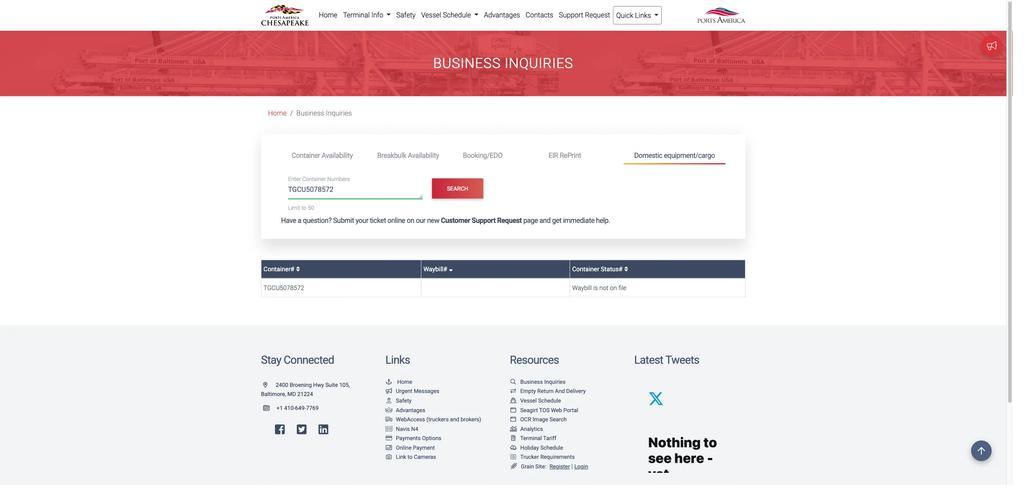 Task type: vqa. For each thing, say whether or not it's contained in the screenshot.
the rightmost For
no



Task type: describe. For each thing, give the bounding box(es) containing it.
1 vertical spatial on
[[610, 284, 617, 292]]

0 horizontal spatial vessel schedule link
[[419, 6, 482, 24]]

trucker requirements
[[521, 454, 575, 461]]

home link for terminal info link in the top of the page
[[316, 6, 341, 24]]

webaccess (truckers and brokers) link
[[386, 417, 482, 423]]

image
[[533, 417, 549, 423]]

ocr image search link
[[510, 417, 567, 423]]

messages
[[414, 388, 440, 395]]

latest
[[635, 354, 664, 367]]

stay connected
[[261, 354, 334, 367]]

domestic
[[635, 151, 663, 160]]

contacts link
[[523, 6, 557, 24]]

new
[[427, 217, 440, 225]]

(truckers
[[427, 417, 449, 423]]

1 vertical spatial container
[[302, 176, 326, 182]]

quick links link
[[613, 6, 662, 24]]

Enter Container Numbers text field
[[288, 184, 423, 199]]

grain
[[521, 464, 534, 470]]

file
[[619, 284, 627, 292]]

quick links
[[617, 11, 653, 19]]

twitter square image
[[297, 424, 307, 435]]

0 horizontal spatial vessel
[[422, 11, 442, 19]]

truck container image
[[386, 417, 393, 423]]

empty return and delivery
[[521, 388, 586, 395]]

stay
[[261, 354, 281, 367]]

410-
[[284, 405, 295, 412]]

latest tweets
[[635, 354, 700, 367]]

booking/edo link
[[453, 147, 538, 163]]

waybill# link
[[424, 266, 453, 273]]

50
[[308, 205, 314, 211]]

help.
[[597, 217, 611, 225]]

0 vertical spatial and
[[540, 217, 551, 225]]

limit to 50
[[288, 205, 314, 211]]

to for cameras
[[408, 454, 413, 461]]

1 vertical spatial request
[[498, 217, 522, 225]]

search image
[[510, 379, 517, 385]]

1 horizontal spatial vessel
[[521, 398, 537, 404]]

is
[[594, 284, 598, 292]]

options
[[422, 436, 442, 442]]

container# link
[[264, 266, 300, 273]]

navis n4 link
[[386, 426, 419, 433]]

map marker alt image
[[263, 382, 275, 388]]

terminal tariff link
[[510, 436, 557, 442]]

register link
[[548, 464, 570, 470]]

empty return and delivery link
[[510, 388, 586, 395]]

safety link for terminal info link in the top of the page
[[394, 6, 419, 24]]

container storage image
[[386, 427, 393, 432]]

2 vertical spatial inquiries
[[545, 379, 566, 385]]

credit card front image
[[386, 445, 393, 451]]

online
[[396, 445, 412, 452]]

booking/edo
[[463, 151, 503, 160]]

login link
[[575, 464, 589, 470]]

2 vertical spatial business inquiries
[[521, 379, 566, 385]]

schedule for holiday schedule link
[[541, 445, 564, 452]]

equipment/cargo
[[664, 151, 716, 160]]

waybill#
[[424, 266, 449, 273]]

+1 410-649-7769
[[277, 405, 319, 412]]

seagirt tos web portal link
[[510, 407, 579, 414]]

enter
[[288, 176, 301, 182]]

quick
[[617, 11, 634, 19]]

payment
[[413, 445, 435, 452]]

and
[[555, 388, 565, 395]]

649-
[[295, 405, 306, 412]]

1 horizontal spatial business
[[434, 55, 501, 72]]

container availability link
[[281, 147, 367, 163]]

1 vertical spatial vessel schedule
[[521, 398, 561, 404]]

empty
[[521, 388, 536, 395]]

availability for container availability
[[322, 151, 353, 160]]

list alt image
[[510, 455, 517, 460]]

online payment
[[396, 445, 435, 452]]

urgent
[[396, 388, 413, 395]]

file invoice image
[[510, 436, 517, 442]]

0 horizontal spatial on
[[407, 217, 415, 225]]

link to cameras
[[396, 454, 436, 461]]

0 horizontal spatial home link
[[268, 109, 287, 117]]

phone office image
[[263, 406, 277, 411]]

ocr
[[521, 417, 532, 423]]

ticket
[[370, 217, 386, 225]]

2 vertical spatial business
[[521, 379, 543, 385]]

container for container status#
[[573, 266, 600, 273]]

2400
[[276, 382, 289, 389]]

container availability
[[292, 151, 353, 160]]

21224
[[298, 391, 313, 398]]

have a question? submit your ticket online on our new customer support request page and get immediate help.
[[281, 217, 611, 225]]

home for home link corresponding to terminal info link in the top of the page
[[319, 11, 338, 19]]

seagirt tos web portal
[[521, 407, 579, 414]]

terminal info link
[[341, 6, 394, 24]]

register
[[550, 464, 570, 470]]

webaccess (truckers and brokers)
[[396, 417, 482, 423]]

payments options link
[[386, 436, 442, 442]]

payments
[[396, 436, 421, 442]]

container status#
[[573, 266, 625, 273]]

urgent messages
[[396, 388, 440, 395]]

navis n4
[[396, 426, 419, 433]]

bells image
[[510, 445, 517, 451]]

seagirt
[[521, 407, 538, 414]]

waybill
[[573, 284, 592, 292]]

support request link
[[557, 6, 613, 24]]

availability for breakbulk availability
[[408, 151, 439, 160]]

0 horizontal spatial links
[[386, 354, 410, 367]]

info
[[372, 11, 384, 19]]

grain site: register | login
[[521, 463, 589, 471]]

1 vertical spatial safety
[[396, 398, 412, 404]]

site:
[[536, 464, 547, 470]]

1 horizontal spatial links
[[636, 11, 652, 19]]

get
[[553, 217, 562, 225]]

0 horizontal spatial advantages link
[[386, 407, 426, 414]]

analytics link
[[510, 426, 543, 433]]

1 horizontal spatial advantages link
[[482, 6, 523, 24]]

eir reprint link
[[538, 147, 624, 163]]

0 horizontal spatial advantages
[[396, 407, 426, 414]]

link to cameras link
[[386, 454, 436, 461]]

container#
[[264, 266, 296, 273]]

terminal for terminal tariff
[[521, 436, 542, 442]]

0 horizontal spatial business
[[297, 109, 324, 117]]



Task type: locate. For each thing, give the bounding box(es) containing it.
holiday
[[521, 445, 539, 452]]

vessel schedule link
[[419, 6, 482, 24], [510, 398, 561, 404]]

search down web
[[550, 417, 567, 423]]

sort image
[[625, 266, 629, 273]]

safety link right info
[[394, 6, 419, 24]]

hwy
[[313, 382, 324, 389]]

to right "link" at the bottom
[[408, 454, 413, 461]]

support inside support request link
[[559, 11, 584, 19]]

n4
[[412, 426, 419, 433]]

1 vertical spatial vessel schedule link
[[510, 398, 561, 404]]

online payment link
[[386, 445, 435, 452]]

customer support request link
[[441, 217, 522, 225]]

1 horizontal spatial to
[[408, 454, 413, 461]]

0 vertical spatial business inquiries
[[434, 55, 574, 72]]

browser image
[[510, 408, 517, 413]]

1 vertical spatial support
[[472, 217, 496, 225]]

links up anchor image on the left
[[386, 354, 410, 367]]

home link
[[316, 6, 341, 24], [268, 109, 287, 117], [386, 379, 413, 385]]

2 vertical spatial container
[[573, 266, 600, 273]]

go to top image
[[972, 441, 992, 462]]

return
[[538, 388, 554, 395]]

linkedin image
[[319, 424, 329, 435]]

search inside 'button'
[[447, 185, 469, 192]]

eir
[[549, 151, 559, 160]]

0 horizontal spatial terminal
[[343, 11, 370, 19]]

limit
[[288, 205, 301, 211]]

request left page
[[498, 217, 522, 225]]

question?
[[303, 217, 332, 225]]

0 vertical spatial advantages
[[484, 11, 521, 19]]

broening
[[290, 382, 312, 389]]

1 vertical spatial links
[[386, 354, 410, 367]]

2 vertical spatial home
[[398, 379, 413, 385]]

customer
[[441, 217, 471, 225]]

links right the quick
[[636, 11, 652, 19]]

7769
[[306, 405, 319, 412]]

to left 50
[[302, 205, 307, 211]]

webaccess
[[396, 417, 425, 423]]

1 vertical spatial home link
[[268, 109, 287, 117]]

home
[[319, 11, 338, 19], [268, 109, 287, 117], [398, 379, 413, 385]]

breakbulk
[[378, 151, 407, 160]]

1 horizontal spatial vessel schedule
[[521, 398, 561, 404]]

2400 broening hwy suite 105, baltimore, md 21224 link
[[261, 382, 350, 398]]

container
[[292, 151, 320, 160], [302, 176, 326, 182], [573, 266, 600, 273]]

business
[[434, 55, 501, 72], [297, 109, 324, 117], [521, 379, 543, 385]]

safety link down urgent
[[386, 398, 412, 404]]

requirements
[[541, 454, 575, 461]]

safety right info
[[397, 11, 416, 19]]

2 availability from the left
[[408, 151, 439, 160]]

1 vertical spatial advantages
[[396, 407, 426, 414]]

0 vertical spatial vessel
[[422, 11, 442, 19]]

availability right the breakbulk
[[408, 151, 439, 160]]

submit
[[333, 217, 354, 225]]

1 vertical spatial vessel
[[521, 398, 537, 404]]

105,
[[340, 382, 350, 389]]

0 vertical spatial terminal
[[343, 11, 370, 19]]

trucker
[[521, 454, 539, 461]]

advantages link up "webaccess"
[[386, 407, 426, 414]]

support right "customer"
[[472, 217, 496, 225]]

0 horizontal spatial availability
[[322, 151, 353, 160]]

camera image
[[386, 455, 393, 460]]

2 vertical spatial schedule
[[541, 445, 564, 452]]

breakbulk availability link
[[367, 147, 453, 163]]

1 horizontal spatial support
[[559, 11, 584, 19]]

1 horizontal spatial request
[[585, 11, 611, 19]]

request left the quick
[[585, 11, 611, 19]]

0 vertical spatial advantages link
[[482, 6, 523, 24]]

delivery
[[567, 388, 586, 395]]

2 horizontal spatial home link
[[386, 379, 413, 385]]

0 vertical spatial links
[[636, 11, 652, 19]]

portal
[[564, 407, 579, 414]]

have
[[281, 217, 296, 225]]

1 horizontal spatial availability
[[408, 151, 439, 160]]

login
[[575, 464, 589, 470]]

0 vertical spatial inquiries
[[505, 55, 574, 72]]

0 vertical spatial home link
[[316, 6, 341, 24]]

container status# link
[[573, 266, 629, 273]]

container for container availability
[[292, 151, 320, 160]]

0 vertical spatial business
[[434, 55, 501, 72]]

search up "customer"
[[447, 185, 469, 192]]

0 horizontal spatial and
[[450, 417, 460, 423]]

tos
[[540, 407, 550, 414]]

2 vertical spatial home link
[[386, 379, 413, 385]]

0 vertical spatial schedule
[[443, 11, 471, 19]]

home link for urgent messages link
[[386, 379, 413, 385]]

1 horizontal spatial and
[[540, 217, 551, 225]]

0 horizontal spatial request
[[498, 217, 522, 225]]

terminal down analytics
[[521, 436, 542, 442]]

advantages link left contacts
[[482, 6, 523, 24]]

1 horizontal spatial home link
[[316, 6, 341, 24]]

0 horizontal spatial to
[[302, 205, 307, 211]]

0 vertical spatial vessel schedule link
[[419, 6, 482, 24]]

schedule
[[443, 11, 471, 19], [539, 398, 561, 404], [541, 445, 564, 452]]

1 horizontal spatial advantages
[[484, 11, 521, 19]]

to
[[302, 205, 307, 211], [408, 454, 413, 461]]

terminal info
[[343, 11, 385, 19]]

credit card image
[[386, 436, 393, 442]]

0 vertical spatial container
[[292, 151, 320, 160]]

1 horizontal spatial vessel schedule link
[[510, 398, 561, 404]]

urgent messages link
[[386, 388, 440, 395]]

0 horizontal spatial vessel schedule
[[422, 11, 473, 19]]

web
[[551, 407, 562, 414]]

support right contacts
[[559, 11, 584, 19]]

your
[[356, 217, 369, 225]]

1 horizontal spatial terminal
[[521, 436, 542, 442]]

safety down urgent
[[396, 398, 412, 404]]

support
[[559, 11, 584, 19], [472, 217, 496, 225]]

baltimore,
[[261, 391, 286, 398]]

to for 50
[[302, 205, 307, 211]]

on left file
[[610, 284, 617, 292]]

advantages left contacts
[[484, 11, 521, 19]]

terminal left info
[[343, 11, 370, 19]]

user hard hat image
[[386, 398, 393, 404]]

safety link for urgent messages link
[[386, 398, 412, 404]]

page
[[524, 217, 538, 225]]

0 vertical spatial safety
[[397, 11, 416, 19]]

wheat image
[[510, 464, 518, 470]]

1 vertical spatial home
[[268, 109, 287, 117]]

domestic equipment/cargo
[[635, 151, 716, 160]]

md
[[288, 391, 296, 398]]

1 vertical spatial schedule
[[539, 398, 561, 404]]

0 vertical spatial request
[[585, 11, 611, 19]]

home for leftmost home link
[[268, 109, 287, 117]]

sort down image
[[449, 266, 453, 273]]

1 vertical spatial business
[[297, 109, 324, 117]]

1 vertical spatial safety link
[[386, 398, 412, 404]]

availability
[[322, 151, 353, 160], [408, 151, 439, 160]]

vessel
[[422, 11, 442, 19], [521, 398, 537, 404]]

1 vertical spatial inquiries
[[326, 109, 352, 117]]

safety inside safety link
[[397, 11, 416, 19]]

terminal for terminal info
[[343, 11, 370, 19]]

anchor image
[[386, 379, 393, 385]]

domestic equipment/cargo link
[[624, 147, 726, 165]]

0 horizontal spatial support
[[472, 217, 496, 225]]

eir reprint
[[549, 151, 582, 160]]

1 vertical spatial to
[[408, 454, 413, 461]]

hand receiving image
[[386, 408, 393, 413]]

1 vertical spatial terminal
[[521, 436, 542, 442]]

payments options
[[396, 436, 442, 442]]

1 vertical spatial business inquiries
[[297, 109, 352, 117]]

0 horizontal spatial home
[[268, 109, 287, 117]]

1 horizontal spatial on
[[610, 284, 617, 292]]

2400 broening hwy suite 105, baltimore, md 21224
[[261, 382, 350, 398]]

on left our
[[407, 217, 415, 225]]

reprint
[[560, 151, 582, 160]]

0 horizontal spatial search
[[447, 185, 469, 192]]

container right enter
[[302, 176, 326, 182]]

2 horizontal spatial home
[[398, 379, 413, 385]]

support request
[[559, 11, 611, 19]]

0 vertical spatial search
[[447, 185, 469, 192]]

+1 410-649-7769 link
[[261, 405, 319, 412]]

search button
[[432, 179, 484, 199]]

2 horizontal spatial business
[[521, 379, 543, 385]]

container up enter
[[292, 151, 320, 160]]

advantages up "webaccess"
[[396, 407, 426, 414]]

1 vertical spatial search
[[550, 417, 567, 423]]

browser image
[[510, 417, 517, 423]]

inquiries
[[505, 55, 574, 72], [326, 109, 352, 117], [545, 379, 566, 385]]

exchange image
[[510, 389, 517, 394]]

bullhorn image
[[386, 389, 393, 394]]

0 vertical spatial support
[[559, 11, 584, 19]]

container up waybill
[[573, 266, 600, 273]]

0 vertical spatial to
[[302, 205, 307, 211]]

1 availability from the left
[[322, 151, 353, 160]]

availability up the numbers
[[322, 151, 353, 160]]

schedule for bottom vessel schedule link
[[539, 398, 561, 404]]

business inquiries
[[434, 55, 574, 72], [297, 109, 352, 117], [521, 379, 566, 385]]

0 vertical spatial vessel schedule
[[422, 11, 473, 19]]

analytics image
[[510, 427, 517, 432]]

and left the get
[[540, 217, 551, 225]]

0 vertical spatial home
[[319, 11, 338, 19]]

and left brokers)
[[450, 417, 460, 423]]

1 vertical spatial and
[[450, 417, 460, 423]]

resources
[[510, 354, 559, 367]]

suite
[[326, 382, 338, 389]]

1 horizontal spatial search
[[550, 417, 567, 423]]

navis
[[396, 426, 410, 433]]

facebook square image
[[275, 424, 285, 435]]

sort image
[[296, 266, 300, 273]]

immediate
[[563, 217, 595, 225]]

on
[[407, 217, 415, 225], [610, 284, 617, 292]]

trucker requirements link
[[510, 454, 575, 461]]

breakbulk availability
[[378, 151, 439, 160]]

advantages link
[[482, 6, 523, 24], [386, 407, 426, 414]]

link
[[396, 454, 406, 461]]

tgcu5078572
[[264, 284, 304, 292]]

0 vertical spatial on
[[407, 217, 415, 225]]

waybill is not on file
[[573, 284, 627, 292]]

links
[[636, 11, 652, 19], [386, 354, 410, 367]]

ship image
[[510, 398, 517, 404]]

0 vertical spatial safety link
[[394, 6, 419, 24]]

tweets
[[666, 354, 700, 367]]

1 horizontal spatial home
[[319, 11, 338, 19]]

1 vertical spatial advantages link
[[386, 407, 426, 414]]

business inquiries link
[[510, 379, 566, 385]]

+1
[[277, 405, 283, 412]]



